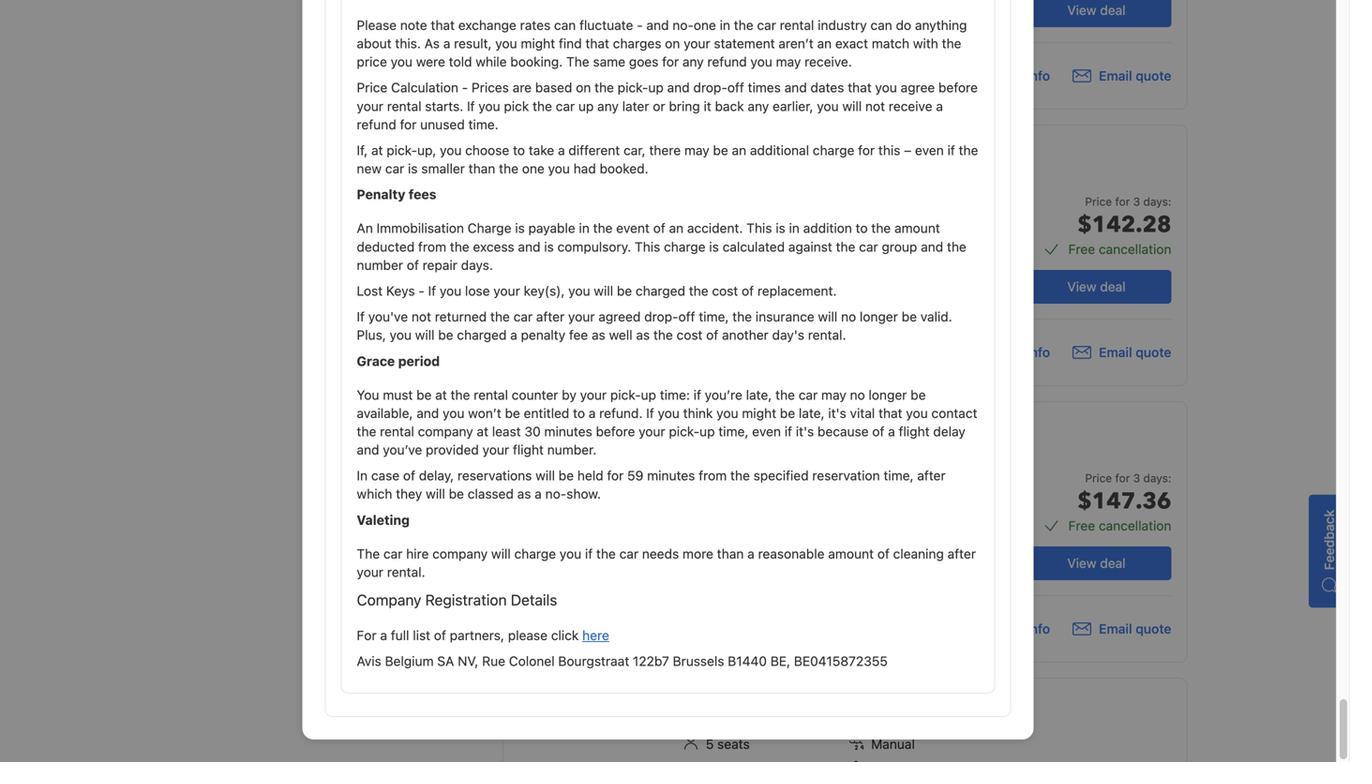 Task type: locate. For each thing, give the bounding box(es) containing it.
1 horizontal spatial drop-
[[693, 80, 728, 95]]

1 vertical spatial important info button
[[936, 343, 1050, 362]]

car inside the if you've not returned the car after your agreed drop-off time, the insurance will no longer be valid. plus, you will be charged a penalty fee as well as the cost of another day's rental.
[[514, 309, 533, 325]]

cost down miles
[[677, 327, 703, 343]]

an
[[357, 221, 373, 236]]

1 vertical spatial free cancellation
[[1069, 518, 1172, 534]]

from inside product card group
[[723, 289, 747, 302]]

mileage
[[767, 236, 814, 251]]

5 seats down intermediate
[[706, 737, 750, 752]]

important for $147.36
[[963, 621, 1024, 637]]

or inside price calculation - prices are based on the pick-up and drop-off times and dates that you agree before your rental starts. if you pick the car up any later or bring it back any earlier, you will not receive a refund for unused time.
[[653, 98, 665, 114]]

your inside the car hire company will charge you if the car needs more than a reasonable amount of cleaning after your rental.
[[357, 564, 384, 580]]

1 vertical spatial view deal button
[[1022, 270, 1172, 304]]

$147.36
[[1078, 486, 1172, 517]]

the down 'valeting' at the bottom left of the page
[[357, 546, 380, 562]]

1 horizontal spatial off
[[728, 80, 744, 95]]

3 product card group from the top
[[502, 401, 1188, 663]]

the inside the car hire company will charge you if the car needs more than a reasonable amount of cleaning after your rental.
[[357, 546, 380, 562]]

2 vertical spatial email quote button
[[1073, 620, 1172, 639]]

days: for $142.28
[[1144, 195, 1172, 208]]

0 vertical spatial info
[[1027, 68, 1050, 83]]

2 email quote button from the top
[[1073, 343, 1172, 362]]

2 3 from the top
[[1133, 472, 1141, 485]]

1 free cancellation from the top
[[1069, 241, 1172, 257]]

flight left delay
[[899, 424, 930, 439]]

unlimited
[[706, 236, 764, 251]]

cleaning
[[893, 546, 944, 562]]

you inside the if you've not returned the car after your agreed drop-off time, the insurance will no longer be valid. plus, you will be charged a penalty fee as well as the cost of another day's rental.
[[390, 327, 412, 343]]

1 horizontal spatial rental.
[[808, 327, 846, 343]]

one down take
[[522, 161, 545, 176]]

booking.
[[511, 54, 563, 70]]

or right later
[[653, 98, 665, 114]]

2 horizontal spatial 1
[[871, 210, 877, 225]]

5 down suv
[[706, 460, 714, 475]]

earlier,
[[773, 98, 814, 114]]

1 5 from the top
[[706, 460, 714, 475]]

0 vertical spatial refund
[[708, 54, 747, 70]]

as right well
[[636, 327, 650, 343]]

suv volkswagen t-roc or similar
[[683, 417, 874, 443]]

1 vertical spatial it's
[[796, 424, 814, 439]]

1 vertical spatial on
[[576, 80, 591, 95]]

days:
[[1144, 195, 1172, 208], [1144, 472, 1172, 485]]

to down by
[[573, 405, 585, 421]]

supplied by key'n go by goldcar image
[[519, 62, 578, 90]]

you down prices
[[479, 98, 500, 114]]

a right 'receive'
[[936, 98, 943, 114]]

result,
[[454, 36, 492, 51]]

pick
[[504, 98, 529, 114]]

time, right reservation at bottom right
[[884, 468, 914, 484]]

0 horizontal spatial this
[[635, 239, 660, 254]]

email for $142.28
[[1099, 345, 1132, 360]]

- inside price calculation - prices are based on the pick-up and drop-off times and dates that you agree before your rental starts. if you pick the car up any later or bring it back any earlier, you will not receive a refund for unused time.
[[462, 80, 468, 95]]

important info for $147.36
[[963, 621, 1050, 637]]

will
[[842, 98, 862, 114], [594, 283, 613, 299], [818, 309, 838, 325], [415, 327, 435, 343], [536, 468, 555, 484], [426, 486, 445, 502], [491, 546, 511, 562]]

view deal for $142.28
[[1068, 279, 1126, 294]]

take
[[529, 143, 554, 158]]

rates
[[520, 17, 551, 33]]

it's
[[828, 405, 847, 421], [796, 424, 814, 439]]

2 important info button from the top
[[936, 343, 1050, 362]]

must
[[383, 387, 413, 403]]

for right goes
[[662, 54, 679, 70]]

free
[[1069, 241, 1095, 257], [1069, 518, 1095, 534]]

price for are
[[357, 80, 388, 95]]

insurance
[[756, 309, 815, 325]]

the left needs
[[596, 546, 616, 562]]

no inside you must be at the rental counter by your pick-up time: if you're late, the car may no longer be available, and you won't be entitled to a refund. if you think you might be late, it's vital that you contact the rental company at least 30 minutes before your pick-up time, even if it's because of a flight delay and you've provided your flight number.
[[850, 387, 865, 403]]

to inside you must be at the rental counter by your pick-up time: if you're late, the car may no longer be available, and you won't be entitled to a refund. if you think you might be late, it's vital that you contact the rental company at least 30 minutes before your pick-up time, even if it's because of a flight delay and you've provided your flight number.
[[573, 405, 585, 421]]

to inside 'an immobilisation charge is payable in the event of an accident. this is in addition to the amount deducted from the excess and is compulsory. this charge is calculated against the car group and the number of repair days.'
[[856, 221, 868, 236]]

1 vertical spatial cost
[[677, 327, 703, 343]]

no- right the fluctuate
[[673, 17, 694, 33]]

at down period
[[435, 387, 447, 403]]

of inside you must be at the rental counter by your pick-up time: if you're late, the car may no longer be available, and you won't be entitled to a refund. if you think you might be late, it's vital that you contact the rental company at least 30 minutes before your pick-up time, even if it's because of a flight delay and you've provided your flight number.
[[872, 424, 885, 439]]

this
[[879, 143, 901, 158]]

any up bring
[[683, 54, 704, 70]]

off
[[728, 80, 744, 95], [679, 309, 695, 325]]

- inside please note that exchange rates can fluctuate - and no-one in the car rental industry can do anything about this. as a result, you might find that charges on your statement aren't an exact match with the price you were told while booking. the same goes for any refund you may receive.
[[637, 17, 643, 33]]

1 vertical spatial important info
[[963, 345, 1050, 360]]

email quote button for $142.28
[[1073, 343, 1172, 362]]

roc
[[802, 424, 823, 437]]

1 horizontal spatial at
[[435, 387, 447, 403]]

charge right the additional
[[813, 143, 855, 158]]

2 horizontal spatial charge
[[813, 143, 855, 158]]

0 horizontal spatial off
[[679, 309, 695, 325]]

car down the based
[[556, 98, 575, 114]]

or right roc
[[826, 424, 837, 437]]

0 vertical spatial email quote
[[1099, 68, 1172, 83]]

3 deal from the top
[[1100, 556, 1126, 571]]

0 vertical spatial quote
[[1136, 68, 1172, 83]]

1 vertical spatial charged
[[457, 327, 507, 343]]

1 horizontal spatial the
[[566, 54, 590, 70]]

price inside price for 3 days: $142.28
[[1085, 195, 1112, 208]]

flight down 30 at bottom
[[513, 442, 544, 458]]

time.
[[468, 117, 499, 132]]

-
[[637, 17, 643, 33], [462, 80, 468, 95], [419, 283, 425, 299], [722, 544, 728, 560]]

grace period
[[357, 353, 440, 369]]

that inside you must be at the rental counter by your pick-up time: if you're late, the car may no longer be available, and you won't be entitled to a refund. if you think you might be late, it's vital that you contact the rental company at least 30 minutes before your pick-up time, even if it's because of a flight delay and you've provided your flight number.
[[879, 405, 903, 421]]

specified
[[754, 468, 809, 484]]

0 vertical spatial this
[[747, 221, 772, 236]]

as inside in case of delay, reservations will be held for 59 minutes from the specified reservation time, after which they will be classed as a no-show.
[[517, 486, 531, 502]]

0 vertical spatial important info button
[[936, 67, 1050, 85]]

1 5 seats from the top
[[706, 460, 750, 475]]

this down the event
[[635, 239, 660, 254]]

they
[[396, 486, 422, 502]]

1 horizontal spatial even
[[915, 143, 944, 158]]

from inside in case of delay, reservations will be held for 59 minutes from the specified reservation time, after which they will be classed as a no-show.
[[699, 468, 727, 484]]

0 vertical spatial view
[[1068, 2, 1097, 18]]

rome - termini train station button
[[683, 544, 859, 560]]

based
[[535, 80, 572, 95]]

if right refund. at the left bottom of the page
[[646, 405, 654, 421]]

pick- up later
[[618, 80, 648, 95]]

0 vertical spatial after
[[536, 309, 565, 325]]

2 seats from the top
[[718, 737, 750, 752]]

the right –
[[959, 143, 978, 158]]

1 view deal button from the top
[[1022, 0, 1172, 27]]

if right –
[[948, 143, 955, 158]]

1 horizontal spatial an
[[732, 143, 747, 158]]

0 vertical spatial 5
[[706, 460, 714, 475]]

please
[[508, 628, 548, 643]]

price inside price for 3 days: $147.36
[[1085, 472, 1112, 485]]

0 vertical spatial minutes
[[544, 424, 592, 439]]

that down the fluctuate
[[586, 36, 610, 51]]

car inside you must be at the rental counter by your pick-up time: if you're late, the car may no longer be available, and you won't be entitled to a refund. if you think you might be late, it's vital that you contact the rental company at least 30 minutes before your pick-up time, even if it's because of a flight delay and you've provided your flight number.
[[799, 387, 818, 403]]

1 vertical spatial deal
[[1100, 279, 1126, 294]]

0 horizontal spatial may
[[684, 143, 710, 158]]

1 vertical spatial an
[[732, 143, 747, 158]]

is right charge
[[515, 221, 525, 236]]

may inside please note that exchange rates can fluctuate - and no-one in the car rental industry can do anything about this. as a result, you might find that charges on your statement aren't an exact match with the price you were told while booking. the same goes for any refund you may receive.
[[776, 54, 801, 70]]

0 vertical spatial might
[[521, 36, 555, 51]]

2 quote from the top
[[1136, 345, 1172, 360]]

rental. right day's
[[808, 327, 846, 343]]

1 vertical spatial charge
[[664, 239, 706, 254]]

2 cancellation from the top
[[1099, 518, 1172, 534]]

2 5 seats from the top
[[706, 737, 750, 752]]

1 horizontal spatial can
[[871, 17, 893, 33]]

find
[[559, 36, 582, 51]]

on inside price calculation - prices are based on the pick-up and drop-off times and dates that you agree before your rental starts. if you pick the car up any later or bring it back any earlier, you will not receive a refund for unused time.
[[576, 80, 591, 95]]

addition
[[803, 221, 852, 236]]

2 view from the top
[[1068, 279, 1097, 294]]

of inside the if you've not returned the car after your agreed drop-off time, the insurance will no longer be valid. plus, you will be charged a penalty fee as well as the cost of another day's rental.
[[706, 327, 719, 343]]

3 view deal from the top
[[1068, 556, 1126, 571]]

of
[[653, 221, 666, 236], [407, 257, 419, 273], [742, 283, 754, 299], [706, 327, 719, 343], [872, 424, 885, 439], [403, 468, 415, 484], [878, 546, 890, 562], [434, 628, 446, 643]]

dates
[[811, 80, 844, 95]]

email quote for $142.28
[[1099, 345, 1172, 360]]

0 vertical spatial it's
[[828, 405, 847, 421]]

1 for 1 miles from center
[[683, 289, 689, 302]]

seats down intermediate
[[718, 737, 750, 752]]

bring
[[669, 98, 700, 114]]

2 vertical spatial deal
[[1100, 556, 1126, 571]]

3 for $147.36
[[1133, 472, 1141, 485]]

free for $142.28
[[1069, 241, 1095, 257]]

2 vertical spatial an
[[669, 221, 684, 236]]

0 horizontal spatial not
[[412, 309, 431, 325]]

days: up $147.36
[[1144, 472, 1172, 485]]

that right vital
[[879, 405, 903, 421]]

at inside if, at pick-up, you choose to take a different car, there may be an additional charge for this – even if the new car is smaller than the one you had booked.
[[371, 143, 383, 158]]

be
[[713, 143, 728, 158], [617, 283, 632, 299], [902, 309, 917, 325], [438, 327, 454, 343], [417, 387, 432, 403], [911, 387, 926, 403], [505, 405, 520, 421], [780, 405, 795, 421], [559, 468, 574, 484], [449, 486, 464, 502]]

5 for manual
[[706, 737, 714, 752]]

3 inside price for 3 days: $147.36
[[1133, 472, 1141, 485]]

before inside you must be at the rental counter by your pick-up time: if you're late, the car may no longer be available, and you won't be entitled to a refund. if you think you might be late, it's vital that you contact the rental company at least 30 minutes before your pick-up time, even if it's because of a flight delay and you've provided your flight number.
[[596, 424, 635, 439]]

is
[[408, 161, 418, 176], [515, 221, 525, 236], [776, 221, 786, 236], [544, 239, 554, 254], [709, 239, 719, 254]]

time,
[[699, 309, 729, 325], [719, 424, 749, 439], [884, 468, 914, 484]]

product card group containing view deal
[[502, 0, 1188, 110]]

charge
[[813, 143, 855, 158], [664, 239, 706, 254], [514, 546, 556, 562]]

company inside you must be at the rental counter by your pick-up time: if you're late, the car may no longer be available, and you won't be entitled to a refund. if you think you might be late, it's vital that you contact the rental company at least 30 minutes before your pick-up time, even if it's because of a flight delay and you've provided your flight number.
[[418, 424, 473, 439]]

0 horizontal spatial refund
[[357, 117, 396, 132]]

1 vertical spatial 3
[[1133, 472, 1141, 485]]

$142.28
[[1078, 210, 1172, 241]]

1 can from the left
[[554, 17, 576, 33]]

1 3 from the top
[[1133, 195, 1141, 208]]

might up booking.
[[521, 36, 555, 51]]

view deal button for $147.36
[[1022, 547, 1172, 580]]

2 info from the top
[[1027, 345, 1050, 360]]

2 horizontal spatial after
[[948, 546, 976, 562]]

or inside the compact fiat 500x or similar
[[823, 147, 834, 160]]

0 vertical spatial days:
[[1144, 195, 1172, 208]]

similar left this
[[837, 147, 872, 160]]

with
[[913, 36, 939, 51]]

2 deal from the top
[[1100, 279, 1126, 294]]

2 horizontal spatial may
[[821, 387, 847, 403]]

if down show.
[[585, 546, 593, 562]]

0 vertical spatial free
[[1069, 241, 1095, 257]]

1 horizontal spatial might
[[742, 405, 777, 421]]

it's left because
[[796, 424, 814, 439]]

1 email quote from the top
[[1099, 68, 1172, 83]]

similar
[[837, 147, 872, 160], [840, 424, 874, 437]]

2 email from the top
[[1099, 345, 1132, 360]]

2 vertical spatial time,
[[884, 468, 914, 484]]

car inside 'an immobilisation charge is payable in the event of an accident. this is in addition to the amount deducted from the excess and is compulsory. this charge is calculated against the car group and the number of repair days.'
[[859, 239, 878, 254]]

if inside if, at pick-up, you choose to take a different car, there may be an additional charge for this – even if the new car is smaller than the one you had booked.
[[948, 143, 955, 158]]

one inside please note that exchange rates can fluctuate - and no-one in the car rental industry can do anything about this. as a result, you might find that charges on your statement aren't an exact match with the price you were told while booking. the same goes for any refund you may receive.
[[694, 17, 716, 33]]

2 vertical spatial important
[[963, 621, 1024, 637]]

free cancellation for $147.36
[[1069, 518, 1172, 534]]

be inside if, at pick-up, you choose to take a different car, there may be an additional charge for this – even if the new car is smaller than the one you had booked.
[[713, 143, 728, 158]]

1 important info button from the top
[[936, 67, 1050, 85]]

2 free cancellation from the top
[[1069, 518, 1172, 534]]

2 vertical spatial to
[[573, 405, 585, 421]]

after up penalty
[[536, 309, 565, 325]]

a inside the if you've not returned the car after your agreed drop-off time, the insurance will no longer be valid. plus, you will be charged a penalty fee as well as the cost of another day's rental.
[[510, 327, 517, 343]]

0 vertical spatial before
[[939, 80, 978, 95]]

lost keys - if you lose your key(s), you will be charged the cost of replacement.
[[357, 283, 837, 299]]

product card group
[[502, 0, 1188, 110], [502, 125, 1188, 386], [502, 401, 1188, 663], [502, 678, 1188, 762]]

refund
[[708, 54, 747, 70], [357, 117, 396, 132]]

quote
[[1136, 68, 1172, 83], [1136, 345, 1172, 360], [1136, 621, 1172, 637]]

will down delay, at the bottom left of the page
[[426, 486, 445, 502]]

2 5 from the top
[[706, 737, 714, 752]]

1 horizontal spatial 1
[[706, 210, 712, 225]]

3 view deal button from the top
[[1022, 547, 1172, 580]]

price inside price calculation - prices are based on the pick-up and drop-off times and dates that you agree before your rental starts. if you pick the car up any later or bring it back any earlier, you will not receive a refund for unused time.
[[357, 80, 388, 95]]

is inside if, at pick-up, you choose to take a different car, there may be an additional charge for this – even if the new car is smaller than the one you had booked.
[[408, 161, 418, 176]]

is down payable at top
[[544, 239, 554, 254]]

refund up if,
[[357, 117, 396, 132]]

0 horizontal spatial after
[[536, 309, 565, 325]]

5 seats down suv
[[706, 460, 750, 475]]

5 seats for manual
[[706, 737, 750, 752]]

0 horizontal spatial as
[[517, 486, 531, 502]]

before right the agree
[[939, 80, 978, 95]]

while
[[476, 54, 507, 70]]

you inside the car hire company will charge you if the car needs more than a reasonable amount of cleaning after your rental.
[[560, 546, 582, 562]]

0 vertical spatial charged
[[636, 283, 686, 299]]

3 info from the top
[[1027, 621, 1050, 637]]

if inside the car hire company will charge you if the car needs more than a reasonable amount of cleaning after your rental.
[[585, 546, 593, 562]]

a inside if, at pick-up, you choose to take a different car, there may be an additional charge for this – even if the new car is smaller than the one you had booked.
[[558, 143, 565, 158]]

be left the held
[[559, 468, 574, 484]]

quote for $147.36
[[1136, 621, 1172, 637]]

free down $147.36
[[1069, 518, 1095, 534]]

1 vertical spatial time,
[[719, 424, 749, 439]]

lost
[[357, 283, 383, 299]]

company registration details
[[357, 591, 557, 609]]

1 horizontal spatial late,
[[799, 405, 825, 421]]

0 horizontal spatial at
[[371, 143, 383, 158]]

company
[[357, 591, 421, 609]]

price calculation - prices are based on the pick-up and drop-off times and dates that you agree before your rental starts. if you pick the car up any later or bring it back any earlier, you will not receive a refund for unused time.
[[357, 80, 978, 132]]

minutes
[[544, 424, 592, 439], [647, 468, 695, 484]]

the down find
[[566, 54, 590, 70]]

charge inside if, at pick-up, you choose to take a different car, there may be an additional charge for this – even if the new car is smaller than the one you had booked.
[[813, 143, 855, 158]]

compact
[[683, 141, 765, 166]]

to left take
[[513, 143, 525, 158]]

4 product card group from the top
[[502, 678, 1188, 762]]

for inside in case of delay, reservations will be held for 59 minutes from the specified reservation time, after which they will be classed as a no-show.
[[607, 468, 624, 484]]

bag for 1 small bag
[[917, 210, 940, 225]]

0 horizontal spatial the
[[357, 546, 380, 562]]

1 horizontal spatial it's
[[828, 405, 847, 421]]

for left the unused
[[400, 117, 417, 132]]

0 vertical spatial seats
[[718, 460, 750, 475]]

you
[[357, 387, 379, 403]]

the inside please note that exchange rates can fluctuate - and no-one in the car rental industry can do anything about this. as a result, you might find that charges on your statement aren't an exact match with the price you were told while booking. the same goes for any refund you may receive.
[[566, 54, 590, 70]]

0 vertical spatial on
[[665, 36, 680, 51]]

rental.
[[808, 327, 846, 343], [387, 564, 425, 580]]

important info for $142.28
[[963, 345, 1050, 360]]

period
[[398, 353, 440, 369]]

important info button for $142.28
[[936, 343, 1050, 362]]

2 important from the top
[[963, 345, 1024, 360]]

2 vertical spatial important info button
[[936, 620, 1050, 639]]

3 quote from the top
[[1136, 621, 1172, 637]]

5 for automatic
[[706, 460, 714, 475]]

2 email quote from the top
[[1099, 345, 1172, 360]]

5 seats for automatic
[[706, 460, 750, 475]]

3 important from the top
[[963, 621, 1024, 637]]

cancellation
[[1099, 241, 1172, 257], [1099, 518, 1172, 534]]

similar inside suv volkswagen t-roc or similar
[[840, 424, 874, 437]]

2 days: from the top
[[1144, 472, 1172, 485]]

price for 3 days: $147.36
[[1078, 472, 1172, 517]]

the down choose
[[499, 161, 519, 176]]

pick- inside if, at pick-up, you choose to take a different car, there may be an additional charge for this – even if the new car is smaller than the one you had booked.
[[387, 143, 417, 158]]

0 vertical spatial longer
[[860, 309, 898, 325]]

free down $142.28
[[1069, 241, 1095, 257]]

an inside if, at pick-up, you choose to take a different car, there may be an additional charge for this – even if the new car is smaller than the one you had booked.
[[732, 143, 747, 158]]

1 days: from the top
[[1144, 195, 1172, 208]]

0 horizontal spatial to
[[513, 143, 525, 158]]

1 vertical spatial longer
[[869, 387, 907, 403]]

charged down returned at the left top
[[457, 327, 507, 343]]

1 vertical spatial amount
[[828, 546, 874, 562]]

1 vertical spatial no-
[[545, 486, 567, 502]]

1 vertical spatial view deal
[[1068, 279, 1126, 294]]

no inside the if you've not returned the car after your agreed drop-off time, the insurance will no longer be valid. plus, you will be charged a penalty fee as well as the cost of another day's rental.
[[841, 309, 856, 325]]

1 cancellation from the top
[[1099, 241, 1172, 257]]

company up provided
[[418, 424, 473, 439]]

2 product card group from the top
[[502, 125, 1188, 386]]

view for $147.36
[[1068, 556, 1097, 571]]

the inside the car hire company will charge you if the car needs more than a reasonable amount of cleaning after your rental.
[[596, 546, 616, 562]]

3 important info button from the top
[[936, 620, 1050, 639]]

charged up the if you've not returned the car after your agreed drop-off time, the insurance will no longer be valid. plus, you will be charged a penalty fee as well as the cost of another day's rental.
[[636, 283, 686, 299]]

1 miles from center
[[683, 289, 785, 302]]

additional
[[750, 143, 809, 158]]

receive.
[[805, 54, 852, 70]]

3 important info from the top
[[963, 621, 1050, 637]]

fluctuate
[[580, 17, 633, 33]]

2 important info from the top
[[963, 345, 1050, 360]]

0 vertical spatial the
[[566, 54, 590, 70]]

immobilisation
[[377, 221, 464, 236]]

1 product card group from the top
[[502, 0, 1188, 110]]

if inside price calculation - prices are based on the pick-up and drop-off times and dates that you agree before your rental starts. if you pick the car up any later or bring it back any earlier, you will not receive a refund for unused time.
[[467, 98, 475, 114]]

will inside price calculation - prices are based on the pick-up and drop-off times and dates that you agree before your rental starts. if you pick the car up any later or bring it back any earlier, you will not receive a refund for unused time.
[[842, 98, 862, 114]]

the
[[566, 54, 590, 70], [357, 546, 380, 562]]

3 email from the top
[[1099, 621, 1132, 637]]

1 vertical spatial flight
[[513, 442, 544, 458]]

1 vertical spatial refund
[[357, 117, 396, 132]]

might inside you must be at the rental counter by your pick-up time: if you're late, the car may no longer be available, and you won't be entitled to a refund. if you think you might be late, it's vital that you contact the rental company at least 30 minutes before your pick-up time, even if it's because of a flight delay and you've provided your flight number.
[[742, 405, 777, 421]]

1 seats from the top
[[718, 460, 750, 475]]

you down take
[[548, 161, 570, 176]]

0 vertical spatial 3
[[1133, 195, 1141, 208]]

2 view deal from the top
[[1068, 279, 1126, 294]]

than right more
[[717, 546, 744, 562]]

rental. inside the if you've not returned the car after your agreed drop-off time, the insurance will no longer be valid. plus, you will be charged a penalty fee as well as the cost of another day's rental.
[[808, 327, 846, 343]]

car right new
[[385, 161, 404, 176]]

minutes inside you must be at the rental counter by your pick-up time: if you're late, the car may no longer be available, and you won't be entitled to a refund. if you think you might be late, it's vital that you contact the rental company at least 30 minutes before your pick-up time, even if it's because of a flight delay and you've provided your flight number.
[[544, 424, 592, 439]]

pick-
[[618, 80, 648, 95], [387, 143, 417, 158], [610, 387, 641, 403], [669, 424, 700, 439]]

free cancellation down $147.36
[[1069, 518, 1172, 534]]

for up $142.28
[[1116, 195, 1130, 208]]

info for $147.36
[[1027, 621, 1050, 637]]

2 view deal button from the top
[[1022, 270, 1172, 304]]

1 vertical spatial important
[[963, 345, 1024, 360]]

days: inside price for 3 days: $147.36
[[1144, 472, 1172, 485]]

from right miles
[[723, 289, 747, 302]]

0 horizontal spatial an
[[669, 221, 684, 236]]

1 for 1 small bag
[[871, 210, 877, 225]]

2 bag from the left
[[917, 210, 940, 225]]

one
[[694, 17, 716, 33], [522, 161, 545, 176]]

drop- right agreed
[[644, 309, 679, 325]]

for up $147.36
[[1116, 472, 1130, 485]]

3 inside price for 3 days: $142.28
[[1133, 195, 1141, 208]]

0 vertical spatial time,
[[699, 309, 729, 325]]

0 vertical spatial cancellation
[[1099, 241, 1172, 257]]

refund down the statement
[[708, 54, 747, 70]]

5 down intermediate
[[706, 737, 714, 752]]

may inside if, at pick-up, you choose to take a different car, there may be an additional charge for this – even if the new car is smaller than the one you had booked.
[[684, 143, 710, 158]]

2 free from the top
[[1069, 518, 1095, 534]]

0 horizontal spatial than
[[469, 161, 495, 176]]

feedback button
[[1309, 495, 1350, 608]]

0 vertical spatial important
[[963, 68, 1024, 83]]

t-
[[791, 424, 802, 437]]

3 email quote from the top
[[1099, 621, 1172, 637]]

1 vertical spatial rental.
[[387, 564, 425, 580]]

as right fee
[[592, 327, 606, 343]]

122b7
[[633, 654, 669, 669]]

0 vertical spatial or
[[653, 98, 665, 114]]

termini
[[732, 544, 777, 560]]

2 vertical spatial at
[[477, 424, 489, 439]]

1 view from the top
[[1068, 2, 1097, 18]]

is up calculated
[[776, 221, 786, 236]]

0 vertical spatial at
[[371, 143, 383, 158]]

0 horizontal spatial amount
[[828, 546, 874, 562]]

product card group containing $142.28
[[502, 125, 1188, 386]]

1 vertical spatial might
[[742, 405, 777, 421]]

0 vertical spatial no-
[[673, 17, 694, 33]]

1 vertical spatial cancellation
[[1099, 518, 1172, 534]]

in case of delay, reservations will be held for 59 minutes from the specified reservation time, after which they will be classed as a no-show.
[[357, 468, 946, 502]]

of left another
[[706, 327, 719, 343]]

1 quote from the top
[[1136, 68, 1172, 83]]

amount inside 'an immobilisation charge is payable in the event of an accident. this is in addition to the amount deducted from the excess and is compulsory. this charge is calculated against the car group and the number of repair days.'
[[895, 221, 940, 236]]

of right list
[[434, 628, 446, 643]]

time, inside in case of delay, reservations will be held for 59 minutes from the specified reservation time, after which they will be classed as a no-show.
[[884, 468, 914, 484]]

an
[[817, 36, 832, 51], [732, 143, 747, 158], [669, 221, 684, 236]]

available,
[[357, 405, 413, 421]]

least
[[492, 424, 521, 439]]

choose
[[465, 143, 509, 158]]

that
[[431, 17, 455, 33], [586, 36, 610, 51], [848, 80, 872, 95], [879, 405, 903, 421]]

free for $147.36
[[1069, 518, 1095, 534]]

1 vertical spatial the
[[357, 546, 380, 562]]

time, inside the if you've not returned the car after your agreed drop-off time, the insurance will no longer be valid. plus, you will be charged a penalty fee as well as the cost of another day's rental.
[[699, 309, 729, 325]]

charge down accident.
[[664, 239, 706, 254]]

it's up because
[[828, 405, 847, 421]]

0 vertical spatial rental.
[[808, 327, 846, 343]]

price up $142.28
[[1085, 195, 1112, 208]]

days: inside price for 3 days: $142.28
[[1144, 195, 1172, 208]]

3 view from the top
[[1068, 556, 1097, 571]]

important info button
[[936, 67, 1050, 85], [936, 343, 1050, 362], [936, 620, 1050, 639]]

company inside the car hire company will charge you if the car needs more than a reasonable amount of cleaning after your rental.
[[432, 546, 488, 562]]

price for 3 days: $142.28
[[1078, 195, 1172, 241]]

the up another
[[733, 309, 752, 325]]

time, down you're
[[719, 424, 749, 439]]

your inside price calculation - prices are based on the pick-up and drop-off times and dates that you agree before your rental starts. if you pick the car up any later or bring it back any earlier, you will not receive a refund for unused time.
[[357, 98, 384, 114]]

0 vertical spatial off
[[728, 80, 744, 95]]

after inside the car hire company will charge you if the car needs more than a reasonable amount of cleaning after your rental.
[[948, 546, 976, 562]]

rental inside price calculation - prices are based on the pick-up and drop-off times and dates that you agree before your rental starts. if you pick the car up any later or bring it back any earlier, you will not receive a refund for unused time.
[[387, 98, 422, 114]]

0 vertical spatial cost
[[712, 283, 738, 299]]

0 vertical spatial an
[[817, 36, 832, 51]]

is down up,
[[408, 161, 418, 176]]

of up they
[[403, 468, 415, 484]]

grace
[[357, 353, 395, 369]]

1 free from the top
[[1069, 241, 1095, 257]]

one up the statement
[[694, 17, 716, 33]]

that right dates
[[848, 80, 872, 95]]

3 email quote button from the top
[[1073, 620, 1172, 639]]

you up 'receive'
[[875, 80, 897, 95]]

supplied by avis image
[[519, 339, 578, 367]]

1 horizontal spatial amount
[[895, 221, 940, 236]]

be up agreed
[[617, 283, 632, 299]]

view deal
[[1068, 2, 1126, 18], [1068, 279, 1126, 294], [1068, 556, 1126, 571]]

your inside please note that exchange rates can fluctuate - and no-one in the car rental industry can do anything about this. as a result, you might find that charges on your statement aren't an exact match with the price you were told while booking. the same goes for any refund you may receive.
[[684, 36, 711, 51]]

email quote for $147.36
[[1099, 621, 1172, 637]]

off inside the if you've not returned the car after your agreed drop-off time, the insurance will no longer be valid. plus, you will be charged a penalty fee as well as the cost of another day's rental.
[[679, 309, 695, 325]]

2 vertical spatial quote
[[1136, 621, 1172, 637]]

important
[[963, 68, 1024, 83], [963, 345, 1024, 360], [963, 621, 1024, 637]]

1 horizontal spatial this
[[747, 221, 772, 236]]

1 important info from the top
[[963, 68, 1050, 83]]

1 bag from the left
[[753, 210, 776, 225]]

at right if,
[[371, 143, 383, 158]]

charge inside the car hire company will charge you if the car needs more than a reasonable amount of cleaning after your rental.
[[514, 546, 556, 562]]

agreed
[[599, 309, 641, 325]]

or right 500x
[[823, 147, 834, 160]]



Task type: vqa. For each thing, say whether or not it's contained in the screenshot.
and in the Please note that exchange rates can fluctuate - and no-one in the car rental industry can do anything about this. As a result, you might find that charges on your statement aren't an exact match with the price you were told while booking. The same goes for any refund you may receive.
yes



Task type: describe. For each thing, give the bounding box(es) containing it.
1 vertical spatial this
[[635, 239, 660, 254]]

exchange
[[458, 17, 517, 33]]

car left needs
[[620, 546, 639, 562]]

product card group containing $147.36
[[502, 401, 1188, 663]]

59
[[627, 468, 644, 484]]

0 vertical spatial flight
[[899, 424, 930, 439]]

rental inside please note that exchange rates can fluctuate - and no-one in the car rental industry can do anything about this. as a result, you might find that charges on your statement aren't an exact match with the price you were told while booking. the same goes for any refund you may receive.
[[780, 17, 814, 33]]

penalty
[[357, 187, 405, 202]]

you up smaller
[[440, 143, 462, 158]]

for inside price for 3 days: $142.28
[[1116, 195, 1130, 208]]

the up the if you've not returned the car after your agreed drop-off time, the insurance will no longer be valid. plus, you will be charged a penalty fee as well as the cost of another day's rental.
[[689, 283, 709, 299]]

bourgstraat
[[558, 654, 629, 669]]

you right the key(s), at the top
[[569, 283, 590, 299]]

brussels
[[673, 654, 724, 669]]

the right returned at the left top
[[490, 309, 510, 325]]

after inside the if you've not returned the car after your agreed drop-off time, the insurance will no longer be valid. plus, you will be charged a penalty fee as well as the cost of another day's rental.
[[536, 309, 565, 325]]

a inside price calculation - prices are based on the pick-up and drop-off times and dates that you agree before your rental starts. if you pick the car up any later or bring it back any earlier, you will not receive a refund for unused time.
[[936, 98, 943, 114]]

for inside if, at pick-up, you choose to take a different car, there may be an additional charge for this – even if the new car is smaller than the one you had booked.
[[858, 143, 875, 158]]

you left contact in the right of the page
[[906, 405, 928, 421]]

the up group
[[872, 221, 891, 236]]

will up period
[[415, 327, 435, 343]]

and inside please note that exchange rates can fluctuate - and no-one in the car rental industry can do anything about this. as a result, you might find that charges on your statement aren't an exact match with the price you were told while booking. the same goes for any refund you may receive.
[[647, 17, 669, 33]]

needs
[[642, 546, 679, 562]]

valid.
[[921, 309, 952, 325]]

and right the available,
[[417, 405, 439, 421]]

hire
[[406, 546, 429, 562]]

drop- inside price calculation - prices are based on the pick-up and drop-off times and dates that you agree before your rental starts. if you pick the car up any later or bring it back any earlier, you will not receive a refund for unused time.
[[693, 80, 728, 95]]

you've
[[368, 309, 408, 325]]

before inside price calculation - prices are based on the pick-up and drop-off times and dates that you agree before your rental starts. if you pick the car up any later or bring it back any earlier, you will not receive a refund for unused time.
[[939, 80, 978, 95]]

valeting
[[357, 512, 410, 528]]

off inside price calculation - prices are based on the pick-up and drop-off times and dates that you agree before your rental starts. if you pick the car up any later or bring it back any earlier, you will not receive a refund for unused time.
[[728, 80, 744, 95]]

colonel
[[509, 654, 555, 669]]

after inside in case of delay, reservations will be held for 59 minutes from the specified reservation time, after which they will be classed as a no-show.
[[917, 468, 946, 484]]

will down replacement.
[[818, 309, 838, 325]]

statement
[[714, 36, 775, 51]]

email quote button for $147.36
[[1073, 620, 1172, 639]]

2 horizontal spatial as
[[636, 327, 650, 343]]

1 for 1 large bag
[[706, 210, 712, 225]]

please note that exchange rates can fluctuate - and no-one in the car rental industry can do anything about this. as a result, you might find that charges on your statement aren't an exact match with the price you were told while booking. the same goes for any refund you may receive.
[[357, 17, 967, 70]]

days: for $147.36
[[1144, 472, 1172, 485]]

you down this.
[[391, 54, 413, 70]]

the down anything
[[942, 36, 962, 51]]

group
[[882, 239, 917, 254]]

you've
[[383, 442, 422, 458]]

and up bring
[[667, 80, 690, 95]]

be up least
[[505, 405, 520, 421]]

free cancellation for $142.28
[[1069, 241, 1172, 257]]

show.
[[567, 486, 601, 502]]

500x
[[791, 147, 820, 160]]

an immobilisation charge is payable in the event of an accident. this is in addition to the amount deducted from the excess and is compulsory. this charge is calculated against the car group and the number of repair days.
[[357, 221, 967, 273]]

1 email from the top
[[1099, 68, 1132, 83]]

your inside the if you've not returned the car after your agreed drop-off time, the insurance will no longer be valid. plus, you will be charged a penalty fee as well as the cost of another day's rental.
[[568, 309, 595, 325]]

if inside you must be at the rental counter by your pick-up time: if you're late, the car may no longer be available, and you won't be entitled to a refund. if you think you might be late, it's vital that you contact the rental company at least 30 minutes before your pick-up time, even if it's because of a flight delay and you've provided your flight number.
[[646, 405, 654, 421]]

anything
[[915, 17, 967, 33]]

1 vertical spatial at
[[435, 387, 447, 403]]

any inside please note that exchange rates can fluctuate - and no-one in the car rental industry can do anything about this. as a result, you might find that charges on your statement aren't an exact match with the price you were told while booking. the same goes for any refund you may receive.
[[683, 54, 704, 70]]

automatic
[[871, 460, 933, 475]]

of left repair in the left top of the page
[[407, 257, 419, 273]]

a left full
[[380, 628, 387, 643]]

about
[[357, 36, 392, 51]]

1 horizontal spatial as
[[592, 327, 606, 343]]

of right the event
[[653, 221, 666, 236]]

compulsory.
[[558, 239, 631, 254]]

counter
[[512, 387, 558, 403]]

the right group
[[947, 239, 967, 254]]

sa
[[437, 654, 454, 669]]

product card group containing intermediate
[[502, 678, 1188, 762]]

rental. inside the car hire company will charge you if the car needs more than a reasonable amount of cleaning after your rental.
[[387, 564, 425, 580]]

- right keys
[[419, 283, 425, 299]]

the right well
[[654, 327, 673, 343]]

and up earlier, on the right top of the page
[[785, 80, 807, 95]]

time, inside you must be at the rental counter by your pick-up time: if you're late, the car may no longer be available, and you won't be entitled to a refund. if you think you might be late, it's vital that you contact the rental company at least 30 minutes before your pick-up time, even if it's because of a flight delay and you've provided your flight number.
[[719, 424, 749, 439]]

a left refund. at the left bottom of the page
[[589, 405, 596, 421]]

1 horizontal spatial charged
[[636, 283, 686, 299]]

against
[[789, 239, 833, 254]]

large
[[715, 210, 750, 225]]

entitled
[[524, 405, 570, 421]]

avis
[[357, 654, 381, 669]]

b1440
[[728, 654, 767, 669]]

up up later
[[648, 80, 664, 95]]

the car hire company will charge you if the car needs more than a reasonable amount of cleaning after your rental.
[[357, 546, 976, 580]]

important for $142.28
[[963, 345, 1024, 360]]

30
[[525, 424, 541, 439]]

1 deal from the top
[[1100, 2, 1126, 18]]

to inside if, at pick-up, you choose to take a different car, there may be an additional charge for this – even if the new car is smaller than the one you had booked.
[[513, 143, 525, 158]]

that up the as
[[431, 17, 455, 33]]

your down refund. at the left bottom of the page
[[639, 424, 666, 439]]

car inside if, at pick-up, you choose to take a different car, there may be an additional charge for this – even if the new car is smaller than the one you had booked.
[[385, 161, 404, 176]]

supplied by sixt image
[[519, 615, 578, 643]]

the down the based
[[533, 98, 552, 114]]

or inside suv volkswagen t-roc or similar
[[826, 424, 837, 437]]

the down addition
[[836, 239, 856, 254]]

there
[[649, 143, 681, 158]]

0 vertical spatial late,
[[746, 387, 772, 403]]

rome
[[683, 544, 719, 560]]

the up won't
[[451, 387, 470, 403]]

for inside price for 3 days: $147.36
[[1116, 472, 1130, 485]]

and down payable at top
[[518, 239, 541, 254]]

and right group
[[921, 239, 944, 254]]

–
[[904, 143, 912, 158]]

avis belgium sa nv, rue colonel bourgstraat 122b7 brussels b1440 be, be0415872355
[[357, 654, 888, 669]]

you left "lose"
[[440, 283, 462, 299]]

seats for automatic
[[718, 460, 750, 475]]

booked.
[[600, 161, 649, 176]]

different
[[569, 143, 620, 158]]

longer inside the if you've not returned the car after your agreed drop-off time, the insurance will no longer be valid. plus, you will be charged a penalty fee as well as the cost of another day's rental.
[[860, 309, 898, 325]]

you must be at the rental counter by your pick-up time: if you're late, the car may no longer be available, and you won't be entitled to a refund. if you think you might be late, it's vital that you contact the rental company at least 30 minutes before your pick-up time, even if it's because of a flight delay and you've provided your flight number.
[[357, 387, 978, 458]]

view deal button for $142.28
[[1022, 270, 1172, 304]]

even inside if, at pick-up, you choose to take a different car, there may be an additional charge for this – even if the new car is smaller than the one you had booked.
[[915, 143, 944, 158]]

won't
[[468, 405, 501, 421]]

you down dates
[[817, 98, 839, 114]]

the up compulsory.
[[593, 221, 613, 236]]

1 important from the top
[[963, 68, 1024, 83]]

not inside the if you've not returned the car after your agreed drop-off time, the insurance will no longer be valid. plus, you will be charged a penalty fee as well as the cost of another day's rental.
[[412, 309, 431, 325]]

deal for $147.36
[[1100, 556, 1126, 571]]

reasonable
[[758, 546, 825, 562]]

penalty
[[521, 327, 566, 343]]

be up automatic
[[911, 387, 926, 403]]

car inside price calculation - prices are based on the pick-up and drop-off times and dates that you agree before your rental starts. if you pick the car up any later or bring it back any earlier, you will not receive a refund for unused time.
[[556, 98, 575, 114]]

one inside if, at pick-up, you choose to take a different car, there may be an additional charge for this – even if the new car is smaller than the one you had booked.
[[522, 161, 545, 176]]

charges
[[613, 36, 662, 51]]

the down "same"
[[595, 80, 614, 95]]

times
[[748, 80, 781, 95]]

1 vertical spatial late,
[[799, 405, 825, 421]]

2 horizontal spatial at
[[477, 424, 489, 439]]

might inside please note that exchange rates can fluctuate - and no-one in the car rental industry can do anything about this. as a result, you might find that charges on your statement aren't an exact match with the price you were told while booking. the same goes for any refund you may receive.
[[521, 36, 555, 51]]

receive
[[889, 98, 933, 114]]

view deal for $147.36
[[1068, 556, 1126, 571]]

unused
[[420, 117, 465, 132]]

rental up you've
[[380, 424, 414, 439]]

from inside 'an immobilisation charge is payable in the event of an accident. this is in addition to the amount deducted from the excess and is compulsory. this charge is calculated against the car group and the number of repair days.'
[[418, 239, 446, 254]]

2 horizontal spatial any
[[748, 98, 769, 114]]

if down repair in the left top of the page
[[428, 283, 436, 299]]

0 horizontal spatial in
[[579, 221, 590, 236]]

2 horizontal spatial in
[[789, 221, 800, 236]]

new
[[357, 161, 382, 176]]

minutes inside in case of delay, reservations will be held for 59 minutes from the specified reservation time, after which they will be classed as a no-show.
[[647, 468, 695, 484]]

station
[[815, 544, 859, 560]]

up left time:
[[641, 387, 656, 403]]

rue
[[482, 654, 505, 669]]

may inside you must be at the rental counter by your pick-up time: if you're late, the car may no longer be available, and you won't be entitled to a refund. if you think you might be late, it's vital that you contact the rental company at least 30 minutes before your pick-up time, even if it's because of a flight delay and you've provided your flight number.
[[821, 387, 847, 403]]

feedback
[[1322, 510, 1337, 570]]

an inside please note that exchange rates can fluctuate - and no-one in the car rental industry can do anything about this. as a result, you might find that charges on your statement aren't an exact match with the price you were told while booking. the same goes for any refund you may receive.
[[817, 36, 832, 51]]

price
[[357, 54, 387, 70]]

the up the statement
[[734, 17, 754, 33]]

you down you're
[[717, 405, 739, 421]]

and up in
[[357, 442, 379, 458]]

if, at pick-up, you choose to take a different car, there may be an additional charge for this – even if the new car is smaller than the one you had booked.
[[357, 143, 978, 176]]

pick- up refund. at the left bottom of the page
[[610, 387, 641, 403]]

for inside price calculation - prices are based on the pick-up and drop-off times and dates that you agree before your rental starts. if you pick the car up any later or bring it back any earlier, you will not receive a refund for unused time.
[[400, 117, 417, 132]]

refund inside price calculation - prices are based on the pick-up and drop-off times and dates that you agree before your rental starts. if you pick the car up any later or bring it back any earlier, you will not receive a refund for unused time.
[[357, 117, 396, 132]]

pick- inside price calculation - prices are based on the pick-up and drop-off times and dates that you agree before your rental starts. if you pick the car up any later or bring it back any earlier, you will not receive a refund for unused time.
[[618, 80, 648, 95]]

car,
[[624, 143, 646, 158]]

a inside in case of delay, reservations will be held for 59 minutes from the specified reservation time, after which they will be classed as a no-show.
[[535, 486, 542, 502]]

1 small bag
[[871, 210, 940, 225]]

1 large bag
[[706, 210, 776, 225]]

the down the available,
[[357, 424, 376, 439]]

had
[[574, 161, 596, 176]]

you left won't
[[443, 405, 465, 421]]

your right "lose"
[[494, 283, 520, 299]]

than inside the car hire company will charge you if the car needs more than a reasonable amount of cleaning after your rental.
[[717, 546, 744, 562]]

- inside button
[[722, 544, 728, 560]]

email for $147.36
[[1099, 621, 1132, 637]]

important info button for $147.36
[[936, 620, 1050, 639]]

for inside please note that exchange rates can fluctuate - and no-one in the car rental industry can do anything about this. as a result, you might find that charges on your statement aren't an exact match with the price you were told while booking. the same goes for any refund you may receive.
[[662, 54, 679, 70]]

of right miles
[[742, 283, 754, 299]]

day's
[[772, 327, 805, 343]]

be down returned at the left top
[[438, 327, 454, 343]]

here
[[582, 628, 609, 643]]

volkswagen
[[725, 424, 788, 437]]

will down number.
[[536, 468, 555, 484]]

in inside please note that exchange rates can fluctuate - and no-one in the car rental industry can do anything about this. as a result, you might find that charges on your statement aren't an exact match with the price you were told while booking. the same goes for any refund you may receive.
[[720, 17, 731, 33]]

the inside in case of delay, reservations will be held for 59 minutes from the specified reservation time, after which they will be classed as a no-show.
[[731, 468, 750, 484]]

you up while
[[495, 36, 517, 51]]

longer inside you must be at the rental counter by your pick-up time: if you're late, the car may no longer be available, and you won't be entitled to a refund. if you think you might be late, it's vital that you contact the rental company at least 30 minutes before your pick-up time, even if it's because of a flight delay and you've provided your flight number.
[[869, 387, 907, 403]]

you're
[[705, 387, 743, 403]]

car left hire
[[383, 546, 403, 562]]

note
[[400, 17, 427, 33]]

if you've not returned the car after your agreed drop-off time, the insurance will no longer be valid. plus, you will be charged a penalty fee as well as the cost of another day's rental.
[[357, 309, 952, 343]]

a inside please note that exchange rates can fluctuate - and no-one in the car rental industry can do anything about this. as a result, you might find that charges on your statement aren't an exact match with the price you were told while booking. the same goes for any refund you may receive.
[[443, 36, 450, 51]]

belgium
[[385, 654, 434, 669]]

of inside in case of delay, reservations will be held for 59 minutes from the specified reservation time, after which they will be classed as a no-show.
[[403, 468, 415, 484]]

drop- inside the if you've not returned the car after your agreed drop-off time, the insurance will no longer be valid. plus, you will be charged a penalty fee as well as the cost of another day's rental.
[[644, 309, 679, 325]]

you down the statement
[[751, 54, 773, 70]]

rental up won't
[[474, 387, 508, 403]]

than inside if, at pick-up, you choose to take a different car, there may be an additional charge for this – even if the new car is smaller than the one you had booked.
[[469, 161, 495, 176]]

1 view deal from the top
[[1068, 2, 1126, 18]]

info for $142.28
[[1027, 345, 1050, 360]]

told
[[449, 54, 472, 70]]

be up the t-
[[780, 405, 795, 421]]

cancellation for $147.36
[[1099, 518, 1172, 534]]

your right by
[[580, 387, 607, 403]]

seats for manual
[[718, 737, 750, 752]]

goes
[[629, 54, 659, 70]]

0 horizontal spatial it's
[[796, 424, 814, 439]]

pick- down think
[[669, 424, 700, 439]]

will up agreed
[[594, 283, 613, 299]]

cost inside the if you've not returned the car after your agreed drop-off time, the insurance will no longer be valid. plus, you will be charged a penalty fee as well as the cost of another day's rental.
[[677, 327, 703, 343]]

smaller
[[421, 161, 465, 176]]

up down think
[[700, 424, 715, 439]]

view for $142.28
[[1068, 279, 1097, 294]]

an inside 'an immobilisation charge is payable in the event of an accident. this is in addition to the amount deducted from the excess and is compulsory. this charge is calculated against the car group and the number of repair days.'
[[669, 221, 684, 236]]

be down delay, at the bottom left of the page
[[449, 486, 464, 502]]

refund inside please note that exchange rates can fluctuate - and no-one in the car rental industry can do anything about this. as a result, you might find that charges on your statement aren't an exact match with the price you were told while booking. the same goes for any refund you may receive.
[[708, 54, 747, 70]]

your down least
[[483, 442, 509, 458]]

if up think
[[694, 387, 701, 403]]

0 horizontal spatial any
[[597, 98, 619, 114]]

the up 'days.' at the left top
[[450, 239, 470, 254]]

car inside please note that exchange rates can fluctuate - and no-one in the car rental industry can do anything about this. as a result, you might find that charges on your statement aren't an exact match with the price you were told while booking. the same goes for any refund you may receive.
[[757, 17, 776, 33]]

repair
[[423, 257, 458, 273]]

up up "different"
[[579, 98, 594, 114]]

calculated
[[723, 239, 785, 254]]

partners,
[[450, 628, 505, 643]]

if left roc
[[785, 424, 792, 439]]

be right must
[[417, 387, 432, 403]]

full
[[391, 628, 409, 643]]

you down time:
[[658, 405, 680, 421]]

deal for $142.28
[[1100, 279, 1126, 294]]

not inside price calculation - prices are based on the pick-up and drop-off times and dates that you agree before your rental starts. if you pick the car up any later or bring it back any earlier, you will not receive a refund for unused time.
[[866, 98, 885, 114]]

for a full list of partners, please click here
[[357, 628, 609, 643]]

0 horizontal spatial flight
[[513, 442, 544, 458]]

charged inside the if you've not returned the car after your agreed drop-off time, the insurance will no longer be valid. plus, you will be charged a penalty fee as well as the cost of another day's rental.
[[457, 327, 507, 343]]

fees
[[409, 187, 437, 202]]

cancellation for $142.28
[[1099, 241, 1172, 257]]

plus,
[[357, 327, 386, 343]]

charge
[[468, 221, 512, 236]]

that inside price calculation - prices are based on the pick-up and drop-off times and dates that you agree before your rental starts. if you pick the car up any later or bring it back any earlier, you will not receive a refund for unused time.
[[848, 80, 872, 95]]

nv,
[[458, 654, 479, 669]]

on inside please note that exchange rates can fluctuate - and no-one in the car rental industry can do anything about this. as a result, you might find that charges on your statement aren't an exact match with the price you were told while booking. the same goes for any refund you may receive.
[[665, 36, 680, 51]]

if inside the if you've not returned the car after your agreed drop-off time, the insurance will no longer be valid. plus, you will be charged a penalty fee as well as the cost of another day's rental.
[[357, 309, 365, 325]]

price for $147.36
[[1085, 472, 1112, 485]]

1 info from the top
[[1027, 68, 1050, 83]]

quote for $142.28
[[1136, 345, 1172, 360]]

fee
[[569, 327, 588, 343]]

starts.
[[425, 98, 463, 114]]

back
[[715, 98, 744, 114]]

similar inside the compact fiat 500x or similar
[[837, 147, 872, 160]]

amount inside the car hire company will charge you if the car needs more than a reasonable amount of cleaning after your rental.
[[828, 546, 874, 562]]

a up automatic
[[888, 424, 895, 439]]

of inside the car hire company will charge you if the car needs more than a reasonable amount of cleaning after your rental.
[[878, 546, 890, 562]]

list
[[413, 628, 431, 643]]

manual
[[871, 737, 915, 752]]

1 email quote button from the top
[[1073, 67, 1172, 85]]

no- inside in case of delay, reservations will be held for 59 minutes from the specified reservation time, after which they will be classed as a no-show.
[[545, 486, 567, 502]]

be left the valid.
[[902, 309, 917, 325]]

bag for 1 large bag
[[753, 210, 776, 225]]

even inside you must be at the rental counter by your pick-up time: if you're late, the car may no longer be available, and you won't be entitled to a refund. if you think you might be late, it's vital that you contact the rental company at least 30 minutes before your pick-up time, even if it's because of a flight delay and you've provided your flight number.
[[752, 424, 781, 439]]

number
[[357, 257, 403, 273]]

will inside the car hire company will charge you if the car needs more than a reasonable amount of cleaning after your rental.
[[491, 546, 511, 562]]

3 for $142.28
[[1133, 195, 1141, 208]]

price for $142.28
[[1085, 195, 1112, 208]]

the up suv volkswagen t-roc or similar
[[776, 387, 795, 403]]

2 can from the left
[[871, 17, 893, 33]]

is down accident.
[[709, 239, 719, 254]]



